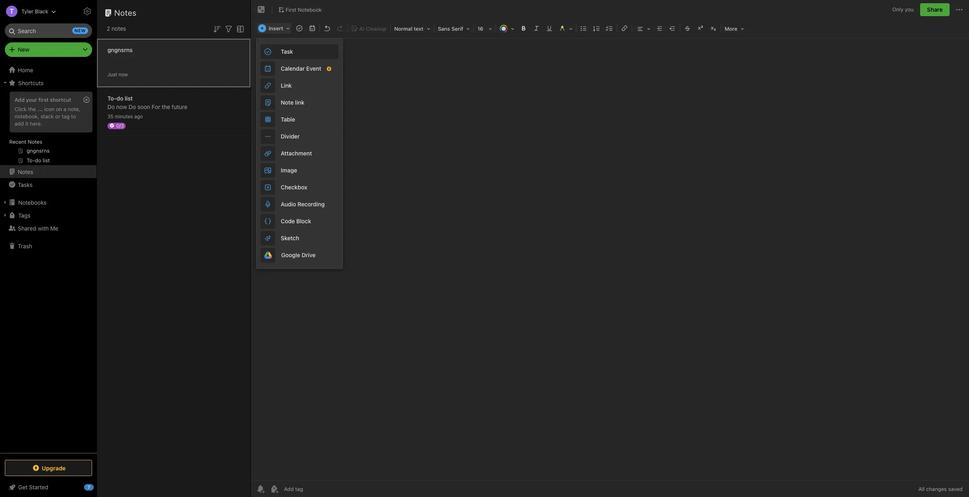 Task type: locate. For each thing, give the bounding box(es) containing it.
tasks
[[18, 181, 33, 188]]

1 vertical spatial now
[[116, 103, 127, 110]]

tree containing home
[[0, 63, 97, 453]]

share button
[[921, 3, 950, 16]]

notes up notes
[[114, 8, 137, 17]]

2 notes
[[107, 25, 126, 32]]

notes right recent
[[28, 139, 42, 145]]

do
[[108, 103, 115, 110], [129, 103, 136, 110]]

calendar event image
[[307, 23, 318, 34]]

now right just
[[119, 71, 128, 77]]

to
[[71, 113, 76, 120]]

notebooks
[[18, 199, 47, 206]]

do down to-
[[108, 103, 115, 110]]

soon
[[138, 103, 150, 110]]

recent
[[9, 139, 26, 145]]

get
[[18, 484, 28, 491]]

dropdown list menu
[[257, 43, 343, 264]]

home link
[[0, 63, 97, 76]]

note
[[281, 99, 294, 106]]

first
[[39, 97, 49, 103]]

Search text field
[[11, 23, 87, 38]]

normal
[[395, 25, 413, 32]]

strikethrough image
[[682, 23, 694, 34]]

checkbox link
[[257, 179, 343, 196]]

Add tag field
[[283, 486, 344, 493]]

Heading level field
[[392, 23, 433, 34]]

tags
[[18, 212, 30, 219]]

click
[[15, 106, 27, 112]]

task image
[[294, 23, 305, 34]]

for
[[152, 103, 160, 110]]

minutes
[[115, 113, 133, 119]]

all changes saved
[[919, 486, 963, 493]]

the
[[162, 103, 170, 110], [28, 106, 36, 112]]

the right "for"
[[162, 103, 170, 110]]

or
[[55, 113, 60, 120]]

undo image
[[322, 23, 333, 34]]

home
[[18, 67, 33, 73]]

now inside to-do list do now do soon for the future
[[116, 103, 127, 110]]

new
[[18, 46, 29, 53]]

sketch link
[[257, 230, 343, 247]]

first
[[286, 6, 297, 13]]

now down do
[[116, 103, 127, 110]]

note link link
[[257, 94, 343, 111]]

divider
[[281, 133, 300, 140]]

icon
[[44, 106, 55, 112]]

tree
[[0, 63, 97, 453]]

new search field
[[11, 23, 88, 38]]

calendar event link
[[257, 60, 343, 77]]

on
[[56, 106, 62, 112]]

0 vertical spatial notes
[[114, 8, 137, 17]]

saved
[[949, 486, 963, 493]]

just
[[108, 71, 117, 77]]

click to collapse image
[[94, 483, 100, 492]]

only
[[893, 6, 904, 13]]

gngnsrns
[[108, 46, 133, 53]]

the left the ...
[[28, 106, 36, 112]]

Insert field
[[256, 23, 293, 34]]

do down list
[[129, 103, 136, 110]]

1 horizontal spatial do
[[129, 103, 136, 110]]

Sort options field
[[212, 23, 222, 34]]

task link
[[257, 43, 343, 60]]

do
[[117, 95, 123, 102]]

expand note image
[[257, 5, 266, 15]]

shortcut
[[50, 97, 71, 103]]

image
[[281, 167, 297, 174]]

notes
[[114, 8, 137, 17], [28, 139, 42, 145], [18, 168, 33, 175]]

Highlight field
[[556, 23, 576, 34]]

tags button
[[0, 209, 97, 222]]

Font color field
[[497, 23, 517, 34]]

with
[[38, 225, 49, 232]]

1 horizontal spatial the
[[162, 103, 170, 110]]

add filters image
[[224, 24, 234, 34]]

group containing add your first shortcut
[[0, 89, 97, 169]]

numbered list image
[[591, 23, 603, 34]]

indent image
[[654, 23, 666, 34]]

only you
[[893, 6, 914, 13]]

Alignment field
[[633, 23, 654, 34]]

underline image
[[544, 23, 555, 34]]

7
[[88, 485, 90, 490]]

here.
[[30, 120, 42, 127]]

tyler black
[[21, 8, 48, 14]]

started
[[29, 484, 48, 491]]

35
[[108, 113, 114, 119]]

icon on a note, notebook, stack or tag to add it here.
[[15, 106, 80, 127]]

group
[[0, 89, 97, 169]]

all
[[919, 486, 925, 493]]

now
[[119, 71, 128, 77], [116, 103, 127, 110]]

notebook
[[298, 6, 322, 13]]

more
[[725, 25, 738, 32]]

2 vertical spatial notes
[[18, 168, 33, 175]]

bulleted list image
[[578, 23, 590, 34]]

notes up the "tasks"
[[18, 168, 33, 175]]

View options field
[[234, 23, 245, 34]]

audio
[[281, 201, 296, 208]]

0 horizontal spatial do
[[108, 103, 115, 110]]

image link
[[257, 162, 343, 179]]

trash link
[[0, 240, 97, 253]]

block
[[297, 218, 311, 225]]



Task type: vqa. For each thing, say whether or not it's contained in the screenshot.
"Checklist" icon
yes



Task type: describe. For each thing, give the bounding box(es) containing it.
tasks button
[[0, 178, 97, 191]]

recent notes
[[9, 139, 42, 145]]

add tag image
[[270, 485, 279, 494]]

first notebook button
[[276, 4, 325, 15]]

serif
[[452, 25, 464, 32]]

insert link image
[[619, 23, 631, 34]]

expand notebooks image
[[2, 199, 8, 206]]

insert
[[269, 25, 283, 32]]

add
[[15, 120, 24, 127]]

your
[[26, 97, 37, 103]]

normal text
[[395, 25, 424, 32]]

Help and Learning task checklist field
[[0, 481, 97, 494]]

0/3
[[116, 123, 124, 129]]

link
[[281, 82, 292, 89]]

link
[[295, 99, 305, 106]]

table link
[[257, 111, 343, 128]]

to-do list do now do soon for the future
[[108, 95, 187, 110]]

add a reminder image
[[256, 485, 266, 494]]

tyler
[[21, 8, 33, 14]]

table
[[281, 116, 295, 123]]

it
[[25, 120, 28, 127]]

Note Editor text field
[[251, 39, 970, 481]]

divider link
[[257, 128, 343, 145]]

code block
[[281, 218, 311, 225]]

add
[[15, 97, 25, 103]]

note link
[[281, 99, 305, 106]]

Font family field
[[435, 23, 473, 34]]

sans serif
[[438, 25, 464, 32]]

upgrade button
[[5, 460, 92, 477]]

notebooks link
[[0, 196, 97, 209]]

text
[[414, 25, 424, 32]]

Font size field
[[475, 23, 495, 34]]

1 do from the left
[[108, 103, 115, 110]]

italic image
[[531, 23, 542, 34]]

trash
[[18, 243, 32, 250]]

outdent image
[[667, 23, 679, 34]]

note window element
[[251, 0, 970, 498]]

code block link
[[257, 213, 343, 230]]

code
[[281, 218, 295, 225]]

0 horizontal spatial the
[[28, 106, 36, 112]]

sketch
[[281, 235, 299, 242]]

calendar
[[281, 65, 305, 72]]

2 do from the left
[[129, 103, 136, 110]]

future
[[172, 103, 187, 110]]

attachment link
[[257, 145, 343, 162]]

shortcuts button
[[0, 76, 97, 89]]

expand tags image
[[2, 212, 8, 219]]

2
[[107, 25, 110, 32]]

shared with me
[[18, 225, 58, 232]]

google drive link
[[257, 247, 343, 264]]

get started
[[18, 484, 48, 491]]

link link
[[257, 77, 343, 94]]

changes
[[927, 486, 948, 493]]

the inside to-do list do now do soon for the future
[[162, 103, 170, 110]]

checkbox
[[281, 184, 308, 191]]

google drive
[[281, 252, 316, 259]]

Add filters field
[[224, 23, 234, 34]]

google
[[281, 252, 300, 259]]

audio recording
[[281, 201, 325, 208]]

sans
[[438, 25, 450, 32]]

share
[[928, 6, 944, 13]]

black
[[35, 8, 48, 14]]

0 vertical spatial now
[[119, 71, 128, 77]]

attachment
[[281, 150, 312, 157]]

me
[[50, 225, 58, 232]]

calendar event
[[281, 65, 321, 72]]

tag
[[62, 113, 70, 120]]

add your first shortcut
[[15, 97, 71, 103]]

drive
[[302, 252, 316, 259]]

just now
[[108, 71, 128, 77]]

settings image
[[82, 6, 92, 16]]

ago
[[134, 113, 143, 119]]

event
[[306, 65, 321, 72]]

audio recording link
[[257, 196, 343, 213]]

1 vertical spatial notes
[[28, 139, 42, 145]]

checklist image
[[604, 23, 616, 34]]

bold image
[[518, 23, 530, 34]]

more actions image
[[955, 5, 965, 15]]

new
[[75, 28, 86, 33]]

task
[[281, 48, 293, 55]]

upgrade
[[42, 465, 66, 472]]

superscript image
[[695, 23, 707, 34]]

stack
[[41, 113, 54, 120]]

subscript image
[[708, 23, 720, 34]]

list
[[125, 95, 133, 102]]

...
[[37, 106, 43, 112]]

you
[[906, 6, 914, 13]]

shortcuts
[[18, 79, 44, 86]]

new button
[[5, 42, 92, 57]]

notes
[[112, 25, 126, 32]]

Account field
[[0, 3, 56, 19]]

first notebook
[[286, 6, 322, 13]]

shared
[[18, 225, 36, 232]]

More actions field
[[955, 3, 965, 16]]

notebook,
[[15, 113, 39, 120]]

35 minutes ago
[[108, 113, 143, 119]]

More field
[[722, 23, 747, 34]]



